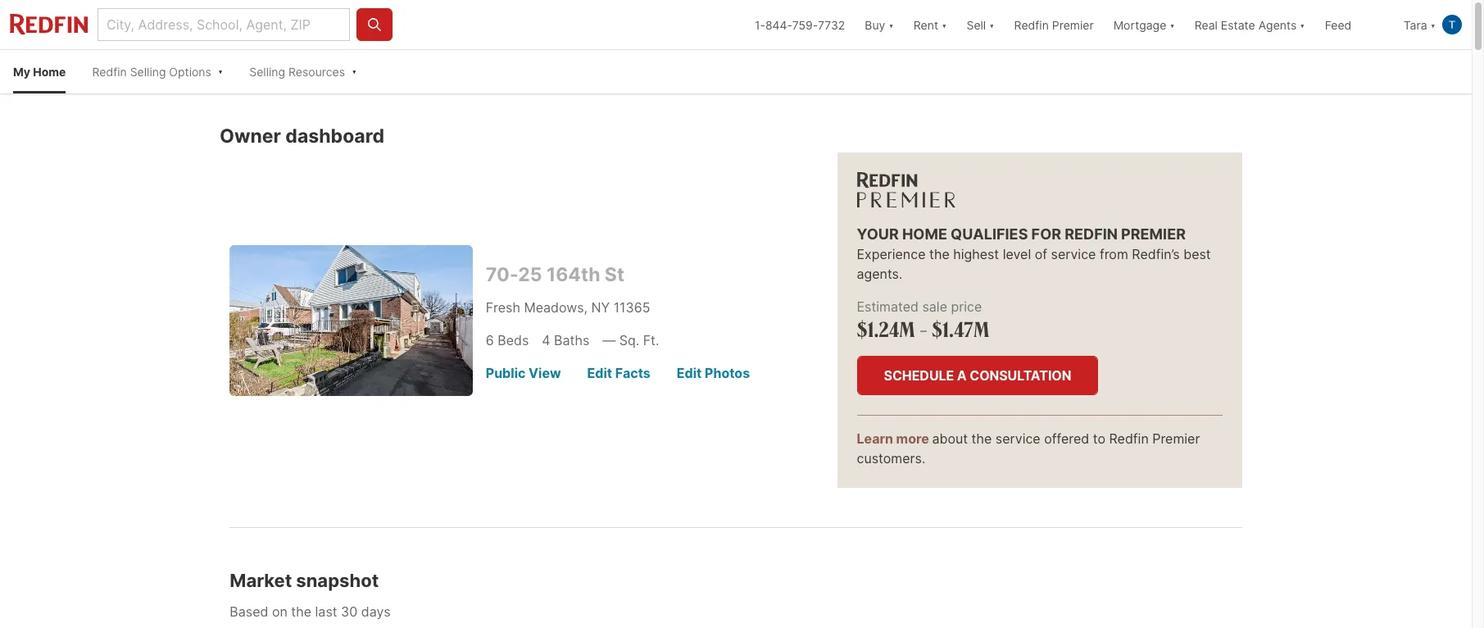 Task type: locate. For each thing, give the bounding box(es) containing it.
experience
[[857, 246, 926, 262]]

about
[[933, 431, 968, 447]]

service left offered
[[996, 431, 1041, 447]]

premier
[[1053, 18, 1094, 32], [1153, 431, 1201, 447]]

meadows,
[[524, 299, 588, 316]]

the right about
[[972, 431, 992, 447]]

redfin for redfin premier
[[1015, 18, 1049, 32]]

redfin right home
[[92, 65, 127, 79]]

level
[[1003, 246, 1032, 262]]

home
[[33, 65, 66, 79]]

premier left mortgage
[[1053, 18, 1094, 32]]

my home
[[13, 65, 66, 79]]

0 horizontal spatial selling
[[130, 65, 166, 79]]

1 vertical spatial service
[[996, 431, 1041, 447]]

1-
[[755, 18, 766, 32]]

0 horizontal spatial premier
[[1053, 18, 1094, 32]]

selling resources link
[[249, 50, 345, 93]]

redfin's
[[1133, 246, 1180, 262]]

rent ▾ button
[[914, 0, 947, 49]]

options
[[169, 65, 211, 79]]

sell ▾ button
[[957, 0, 1005, 49]]

about the service offered to redfin premier customers.
[[857, 431, 1201, 467]]

premier
[[1122, 226, 1186, 243]]

0 horizontal spatial service
[[996, 431, 1041, 447]]

market
[[230, 570, 292, 591]]

selling left 'resources'
[[249, 65, 285, 79]]

▾ right the 'buy'
[[889, 18, 894, 32]]

▾
[[889, 18, 894, 32], [942, 18, 947, 32], [990, 18, 995, 32], [1170, 18, 1175, 32], [1300, 18, 1306, 32], [1431, 18, 1436, 32], [218, 64, 223, 77], [352, 64, 357, 77]]

selling
[[130, 65, 166, 79], [249, 65, 285, 79]]

on
[[272, 604, 288, 620]]

7732
[[818, 18, 846, 32]]

1 vertical spatial premier
[[1153, 431, 1201, 447]]

redfin inside 'redfin selling options ▾'
[[92, 65, 127, 79]]

redfin right "sell ▾"
[[1015, 18, 1049, 32]]

2 selling from the left
[[249, 65, 285, 79]]

selling inside 'redfin selling options ▾'
[[130, 65, 166, 79]]

my
[[13, 65, 30, 79]]

selling inside selling resources ▾
[[249, 65, 285, 79]]

redfin inside button
[[1015, 18, 1049, 32]]

premier inside about the service offered to redfin premier customers.
[[1153, 431, 1201, 447]]

a
[[957, 368, 967, 384]]

the right on
[[291, 604, 312, 620]]

1 horizontal spatial redfin
[[1015, 18, 1049, 32]]

more
[[897, 431, 930, 447]]

edit facts
[[587, 365, 651, 381]]

owner
[[220, 125, 281, 148]]

service
[[1052, 246, 1097, 262], [996, 431, 1041, 447]]

sell ▾
[[967, 18, 995, 32]]

sell ▾ button
[[967, 0, 995, 49]]

2 vertical spatial redfin
[[1110, 431, 1149, 447]]

from
[[1100, 246, 1129, 262]]

service down redfin
[[1052, 246, 1097, 262]]

agents.
[[857, 266, 903, 282]]

mortgage ▾
[[1114, 18, 1175, 32]]

0 vertical spatial the
[[930, 246, 950, 262]]

fresh
[[486, 299, 521, 316]]

claimed home image
[[230, 245, 473, 396]]

11365
[[614, 299, 651, 316]]

the inside about the service offered to redfin premier customers.
[[972, 431, 992, 447]]

▾ right 'resources'
[[352, 64, 357, 77]]

st
[[605, 263, 625, 286]]

estate
[[1222, 18, 1256, 32]]

rent ▾ button
[[904, 0, 957, 49]]

0 vertical spatial redfin
[[1015, 18, 1049, 32]]

1 horizontal spatial the
[[930, 246, 950, 262]]

redfin for redfin selling options ▾
[[92, 65, 127, 79]]

0 vertical spatial premier
[[1053, 18, 1094, 32]]

—
[[603, 332, 616, 348]]

1 horizontal spatial selling
[[249, 65, 285, 79]]

1 horizontal spatial service
[[1052, 246, 1097, 262]]

rent ▾
[[914, 18, 947, 32]]

redfin
[[1015, 18, 1049, 32], [92, 65, 127, 79], [1110, 431, 1149, 447]]

customers.
[[857, 450, 926, 467]]

mortgage ▾ button
[[1104, 0, 1185, 49]]

1 vertical spatial the
[[972, 431, 992, 447]]

the inside the your home qualifies for redfin premier experience the highest level of service from redfin's best agents.
[[930, 246, 950, 262]]

consultation
[[970, 368, 1072, 384]]

▾ inside selling resources ▾
[[352, 64, 357, 77]]

owner dashboard
[[220, 125, 385, 148]]

▾ right options on the left of page
[[218, 64, 223, 77]]

1-844-759-7732
[[755, 18, 846, 32]]

1 horizontal spatial premier
[[1153, 431, 1201, 447]]

1 vertical spatial redfin
[[92, 65, 127, 79]]

6
[[486, 332, 494, 348]]

sq. ft.
[[620, 332, 659, 348]]

qualifies
[[951, 226, 1028, 243]]

redfin right to
[[1110, 431, 1149, 447]]

redfin inside about the service offered to redfin premier customers.
[[1110, 431, 1149, 447]]

1 selling from the left
[[130, 65, 166, 79]]

premier right to
[[1153, 431, 1201, 447]]

your
[[857, 226, 899, 243]]

2 horizontal spatial the
[[972, 431, 992, 447]]

2 horizontal spatial redfin
[[1110, 431, 1149, 447]]

0 vertical spatial service
[[1052, 246, 1097, 262]]

snapshot
[[296, 570, 379, 591]]

selling left options on the left of page
[[130, 65, 166, 79]]

1-844-759-7732 link
[[755, 18, 846, 32]]

real estate agents ▾ button
[[1185, 0, 1316, 49]]

the down home
[[930, 246, 950, 262]]

$1.47m
[[932, 316, 990, 343]]

–
[[920, 316, 928, 343]]

0 horizontal spatial redfin
[[92, 65, 127, 79]]

days
[[361, 604, 391, 620]]

▾ right tara
[[1431, 18, 1436, 32]]

ny
[[592, 299, 610, 316]]

the
[[930, 246, 950, 262], [972, 431, 992, 447], [291, 604, 312, 620]]

buy ▾ button
[[855, 0, 904, 49]]

public view
[[486, 365, 561, 381]]

real estate agents ▾
[[1195, 18, 1306, 32]]

to
[[1093, 431, 1106, 447]]

164th
[[547, 263, 601, 286]]

redfin premier logo image
[[857, 172, 956, 208]]

for
[[1032, 226, 1062, 243]]

best
[[1184, 246, 1212, 262]]

2 vertical spatial the
[[291, 604, 312, 620]]

market snapshot
[[230, 570, 379, 591]]



Task type: vqa. For each thing, say whether or not it's contained in the screenshot.
middle TX
no



Task type: describe. For each thing, give the bounding box(es) containing it.
6 beds
[[486, 332, 529, 348]]

edit photos link
[[677, 363, 750, 383]]

▾ right agents
[[1300, 18, 1306, 32]]

30
[[341, 604, 358, 620]]

public view link
[[486, 363, 561, 383]]

tara ▾
[[1404, 18, 1436, 32]]

4 baths
[[542, 332, 590, 348]]

edit facts link
[[587, 363, 651, 383]]

redfin premier
[[1015, 18, 1094, 32]]

844-
[[766, 18, 793, 32]]

fresh meadows, ny 11365
[[486, 299, 651, 316]]

user photo image
[[1443, 15, 1463, 34]]

0 horizontal spatial the
[[291, 604, 312, 620]]

home
[[903, 226, 948, 243]]

tara
[[1404, 18, 1428, 32]]

mortgage
[[1114, 18, 1167, 32]]

your home qualifies for redfin premier experience the highest level of service from redfin's best agents.
[[857, 226, 1212, 282]]

70-25 164th st
[[486, 263, 625, 286]]

buy
[[865, 18, 886, 32]]

schedule a consultation
[[884, 368, 1072, 384]]

service inside the your home qualifies for redfin premier experience the highest level of service from redfin's best agents.
[[1052, 246, 1097, 262]]

based on the last 30 days
[[230, 604, 391, 620]]

schedule a consultation link
[[857, 356, 1099, 396]]

▾ right sell
[[990, 18, 995, 32]]

rent
[[914, 18, 939, 32]]

learn more link
[[857, 431, 933, 447]]

learn more
[[857, 431, 933, 447]]

service inside about the service offered to redfin premier customers.
[[996, 431, 1041, 447]]

estimated sale price $1.24m – $1.47m
[[857, 298, 990, 343]]

— sq. ft.
[[603, 332, 659, 348]]

price
[[951, 298, 982, 315]]

▾ inside 'redfin selling options ▾'
[[218, 64, 223, 77]]

agents
[[1259, 18, 1297, 32]]

redfin selling options ▾
[[92, 64, 223, 79]]

premier inside button
[[1053, 18, 1094, 32]]

▾ right the rent
[[942, 18, 947, 32]]

of
[[1035, 246, 1048, 262]]

learn
[[857, 431, 894, 447]]

feed button
[[1316, 0, 1394, 49]]

redfin premier button
[[1005, 0, 1104, 49]]

selling resources ▾
[[249, 64, 357, 79]]

edit photos
[[677, 365, 750, 381]]

$1.24m
[[857, 316, 916, 343]]

759-
[[793, 18, 818, 32]]

baths
[[554, 332, 590, 348]]

real estate agents ▾ link
[[1195, 0, 1306, 49]]

feed
[[1325, 18, 1352, 32]]

schedule
[[884, 368, 954, 384]]

redfin
[[1065, 226, 1118, 243]]

4
[[542, 332, 551, 348]]

sale
[[923, 298, 948, 315]]

based
[[230, 604, 268, 620]]

25
[[518, 263, 542, 286]]

offered
[[1045, 431, 1090, 447]]

submit search image
[[366, 16, 383, 33]]

highest
[[954, 246, 1000, 262]]

redfin selling options link
[[92, 50, 211, 93]]

resources
[[289, 65, 345, 79]]

beds
[[498, 332, 529, 348]]

sell
[[967, 18, 986, 32]]

real
[[1195, 18, 1218, 32]]

▾ right mortgage
[[1170, 18, 1175, 32]]

mortgage ▾ button
[[1114, 0, 1175, 49]]

estimated
[[857, 298, 919, 315]]

last
[[315, 604, 337, 620]]

buy ▾ button
[[865, 0, 894, 49]]

my home link
[[13, 50, 66, 93]]

buy ▾
[[865, 18, 894, 32]]

dashboard
[[286, 125, 385, 148]]

70-
[[486, 263, 518, 286]]

City, Address, School, Agent, ZIP search field
[[98, 8, 350, 41]]



